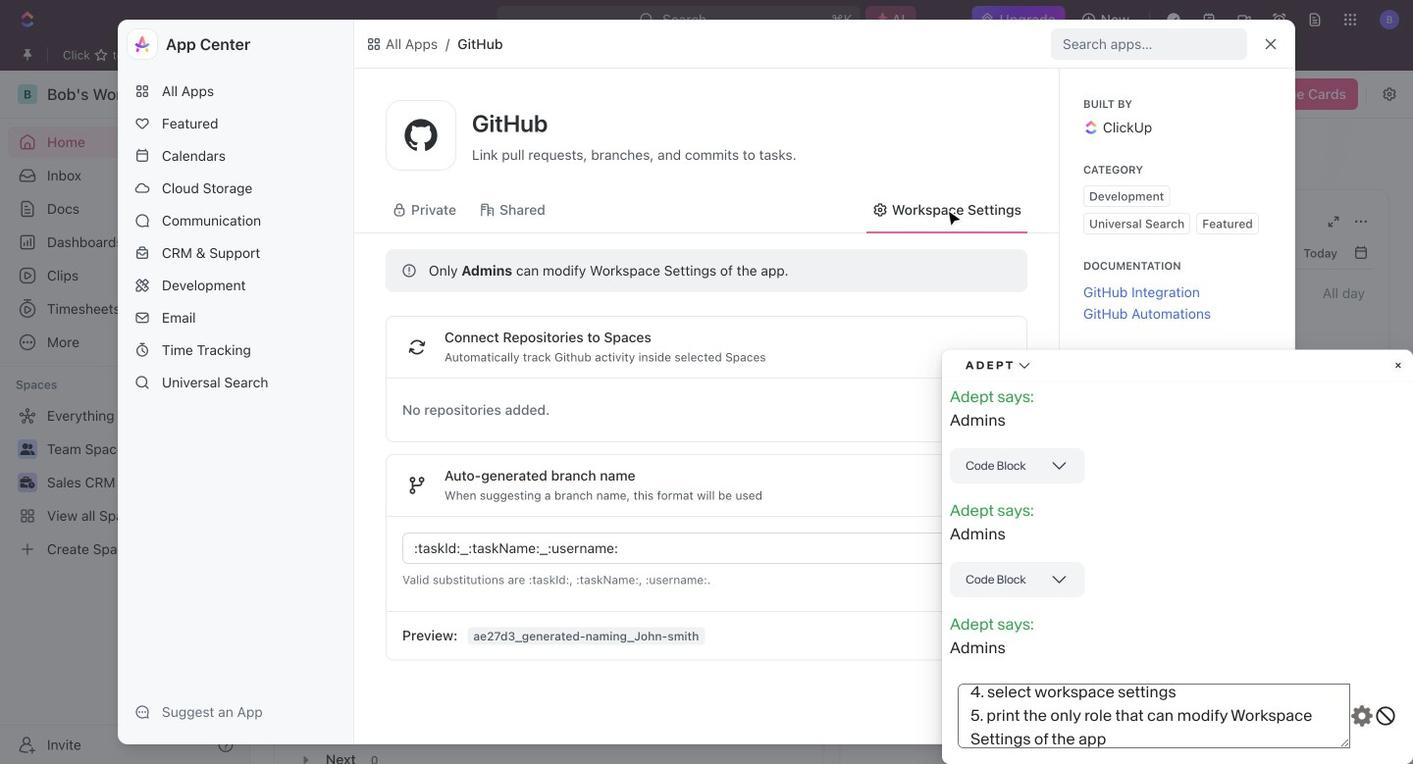 Task type: vqa. For each thing, say whether or not it's contained in the screenshot.
This Folder Is Empty. Create A List To Get Started.
no



Task type: describe. For each thing, give the bounding box(es) containing it.
1 xr6e7 image from the left
[[392, 202, 407, 218]]

tree inside sidebar navigation
[[8, 401, 242, 566]]



Task type: locate. For each thing, give the bounding box(es) containing it.
Search apps… field
[[1063, 32, 1240, 56]]

2 horizontal spatial xr6e7 image
[[873, 202, 889, 218]]

None field
[[414, 537, 1004, 561]]

0 horizontal spatial xr6e7 image
[[392, 202, 407, 218]]

dialog
[[118, 20, 1296, 745]]

3 xr6e7 image from the left
[[873, 202, 889, 218]]

2 xr6e7 image from the left
[[480, 202, 496, 218]]

tab list
[[295, 568, 804, 616]]

1 horizontal spatial xr6e7 image
[[480, 202, 496, 218]]

xr6e7 image
[[392, 202, 407, 218], [480, 202, 496, 218], [873, 202, 889, 218]]

tree
[[8, 401, 242, 566]]

sidebar navigation
[[0, 71, 250, 765]]

akvyc image
[[366, 36, 382, 52]]



